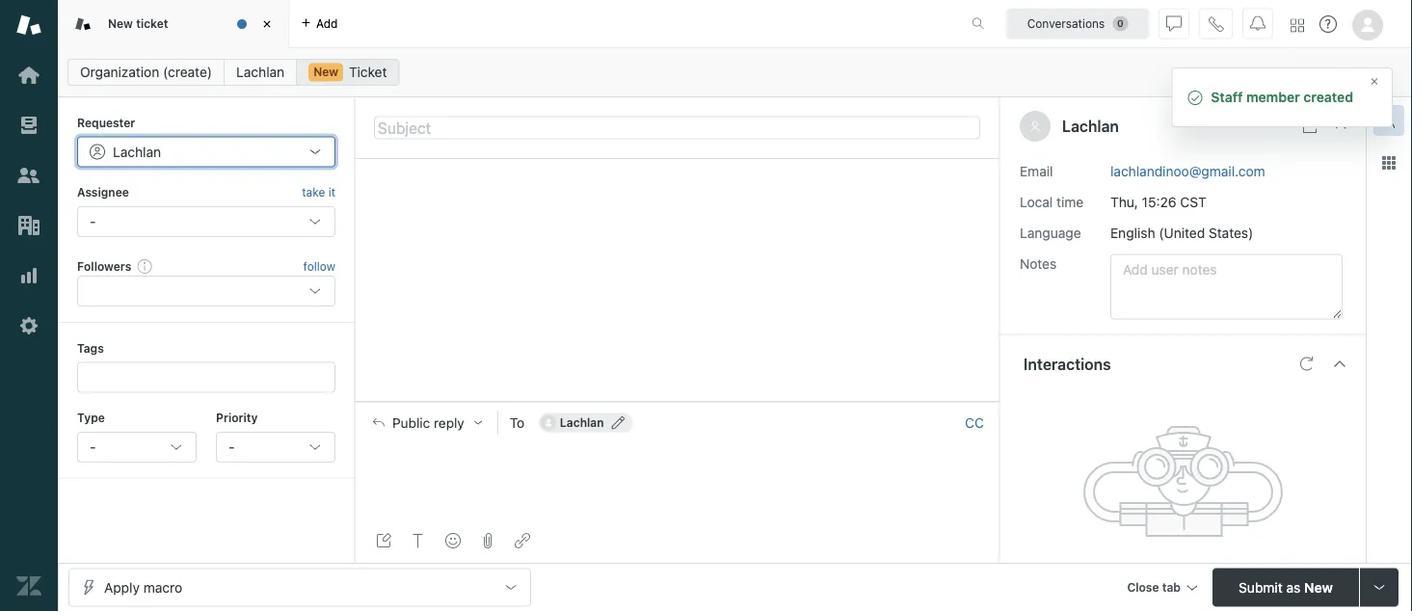 Task type: vqa. For each thing, say whether or not it's contained in the screenshot.
bottommost New
yes



Task type: describe. For each thing, give the bounding box(es) containing it.
zendesk products image
[[1291, 19, 1304, 32]]

info on adding followers image
[[137, 258, 153, 274]]

zendesk support image
[[16, 13, 41, 38]]

follow button
[[303, 257, 335, 275]]

conversations
[[1027, 17, 1105, 30]]

displays possible ticket submission types image
[[1372, 580, 1387, 595]]

Subject field
[[374, 116, 980, 139]]

(united
[[1159, 225, 1205, 241]]

macro
[[143, 579, 182, 595]]

1 horizontal spatial close image
[[1333, 119, 1349, 134]]

tabs tab list
[[58, 0, 952, 48]]

organization
[[80, 64, 159, 80]]

secondary element
[[58, 53, 1412, 92]]

states)
[[1209, 225, 1254, 241]]

type
[[77, 411, 105, 425]]

get started image
[[16, 63, 41, 88]]

close image inside new ticket tab
[[257, 14, 277, 34]]

staff
[[1211, 89, 1243, 105]]

lachlan right user icon
[[1062, 117, 1119, 135]]

assignee
[[77, 185, 129, 199]]

lachlandinoo@gmail.com image
[[541, 415, 556, 430]]

15:26
[[1142, 194, 1177, 210]]

submit
[[1239, 579, 1283, 595]]

new ticket tab
[[58, 0, 289, 48]]

(create)
[[163, 64, 212, 80]]

staff member created status
[[1172, 67, 1393, 127]]

priority
[[216, 411, 258, 425]]

lachlandinoo@gmail.com
[[1111, 163, 1265, 179]]

it
[[328, 185, 335, 199]]

close tab button
[[1119, 568, 1205, 610]]

cc button
[[965, 414, 984, 431]]

minimize composer image
[[670, 394, 685, 409]]

user image
[[1030, 121, 1041, 132]]

close image inside the staff member created status
[[1369, 76, 1381, 87]]

staff member created
[[1211, 89, 1354, 105]]

- button for priority
[[216, 432, 335, 463]]

lachlan link
[[224, 59, 297, 86]]

draft mode image
[[376, 533, 391, 549]]

thu, 15:26 cst
[[1111, 194, 1207, 210]]

to
[[510, 414, 525, 430]]

2 horizontal spatial new
[[1304, 579, 1333, 595]]

time
[[1057, 194, 1084, 210]]

take
[[302, 185, 325, 199]]

close
[[1127, 581, 1159, 594]]

apply macro
[[104, 579, 182, 595]]

- for type
[[90, 439, 96, 455]]

requester
[[77, 116, 135, 129]]

conversations button
[[1006, 8, 1149, 39]]

reporting image
[[16, 263, 41, 288]]

apply
[[104, 579, 140, 595]]

tab
[[1162, 581, 1181, 594]]

cst
[[1180, 194, 1207, 210]]

requester element
[[77, 136, 335, 167]]

followers element
[[77, 276, 335, 307]]

lachlan inside requester element
[[113, 144, 161, 159]]

insert emojis image
[[445, 533, 461, 549]]

Add user notes text field
[[1111, 254, 1343, 320]]

edit user image
[[612, 416, 625, 429]]

public
[[392, 414, 430, 430]]

tags
[[77, 341, 104, 355]]

cc
[[965, 414, 984, 430]]

add link (cmd k) image
[[515, 533, 530, 549]]

interactions
[[1024, 355, 1111, 373]]



Task type: locate. For each thing, give the bounding box(es) containing it.
main element
[[0, 0, 58, 611]]

organization (create) button
[[67, 59, 225, 86]]

new ticket
[[108, 17, 168, 30]]

0 horizontal spatial new
[[108, 17, 133, 30]]

button displays agent's chat status as invisible. image
[[1166, 16, 1182, 31]]

customer context image
[[1381, 113, 1397, 128]]

2 vertical spatial close image
[[1333, 119, 1349, 134]]

new
[[108, 17, 133, 30], [314, 65, 339, 79], [1304, 579, 1333, 595]]

organizations image
[[16, 213, 41, 238]]

language
[[1020, 225, 1081, 241]]

thu,
[[1111, 194, 1138, 210]]

- button down priority
[[216, 432, 335, 463]]

1 vertical spatial new
[[314, 65, 339, 79]]

assignee element
[[77, 206, 335, 237]]

english (united states)
[[1111, 225, 1254, 241]]

new inside new ticket tab
[[108, 17, 133, 30]]

lachlan down requester
[[113, 144, 161, 159]]

- down type
[[90, 439, 96, 455]]

lachlan inside secondary element
[[236, 64, 285, 80]]

as
[[1286, 579, 1301, 595]]

- button for type
[[77, 432, 197, 463]]

get help image
[[1320, 15, 1337, 33]]

follow
[[303, 259, 335, 273]]

ticket
[[136, 17, 168, 30]]

format text image
[[411, 533, 426, 549]]

views image
[[16, 113, 41, 138]]

customers image
[[16, 163, 41, 188]]

english
[[1111, 225, 1155, 241]]

1 vertical spatial close image
[[1369, 76, 1381, 87]]

- down assignee
[[90, 213, 96, 229]]

close image
[[257, 14, 277, 34], [1369, 76, 1381, 87], [1333, 119, 1349, 134]]

ticket
[[349, 64, 387, 80]]

apps image
[[1381, 155, 1397, 171]]

created
[[1304, 89, 1354, 105]]

add button
[[289, 0, 349, 47]]

0 horizontal spatial close image
[[257, 14, 277, 34]]

public reply button
[[356, 402, 497, 443]]

local time
[[1020, 194, 1084, 210]]

take it
[[302, 185, 335, 199]]

add
[[316, 17, 338, 30]]

1 - button from the left
[[77, 432, 197, 463]]

1 horizontal spatial - button
[[216, 432, 335, 463]]

2 horizontal spatial close image
[[1369, 76, 1381, 87]]

submit as new
[[1239, 579, 1333, 595]]

take it button
[[302, 183, 335, 202]]

lachlan right "(create)"
[[236, 64, 285, 80]]

0 horizontal spatial - button
[[77, 432, 197, 463]]

member
[[1246, 89, 1300, 105]]

new for new ticket
[[108, 17, 133, 30]]

local
[[1020, 194, 1053, 210]]

email
[[1020, 163, 1053, 179]]

lachlan right lachlandinoo@gmail.com icon
[[560, 416, 604, 429]]

view more details image
[[1302, 119, 1318, 134]]

notes
[[1020, 256, 1057, 271]]

admin image
[[16, 313, 41, 338]]

- button
[[77, 432, 197, 463], [216, 432, 335, 463]]

notifications image
[[1250, 16, 1266, 31]]

2 - button from the left
[[216, 432, 335, 463]]

public reply
[[392, 414, 464, 430]]

followers
[[77, 259, 131, 273]]

2 vertical spatial new
[[1304, 579, 1333, 595]]

user image
[[1031, 122, 1039, 132]]

add attachment image
[[480, 533, 496, 549]]

- down priority
[[228, 439, 235, 455]]

- button down type
[[77, 432, 197, 463]]

- inside assignee element
[[90, 213, 96, 229]]

- for priority
[[228, 439, 235, 455]]

0 vertical spatial close image
[[257, 14, 277, 34]]

reply
[[434, 414, 464, 430]]

close tab
[[1127, 581, 1181, 594]]

zendesk image
[[16, 574, 41, 599]]

-
[[90, 213, 96, 229], [90, 439, 96, 455], [228, 439, 235, 455]]

1 horizontal spatial new
[[314, 65, 339, 79]]

new for new
[[314, 65, 339, 79]]

new inside secondary element
[[314, 65, 339, 79]]

0 vertical spatial new
[[108, 17, 133, 30]]

lachlan
[[236, 64, 285, 80], [1062, 117, 1119, 135], [113, 144, 161, 159], [560, 416, 604, 429]]

organization (create)
[[80, 64, 212, 80]]



